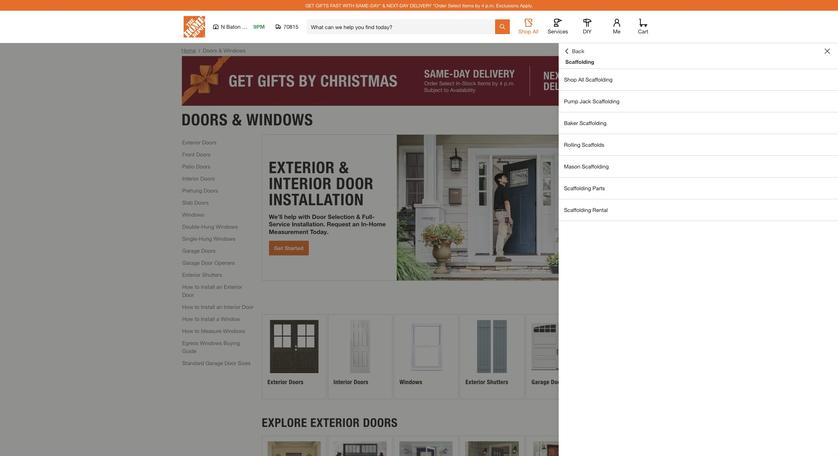 Task type: locate. For each thing, give the bounding box(es) containing it.
how to install an interior door
[[182, 304, 254, 310]]

all
[[533, 28, 538, 34], [578, 76, 584, 83]]

0 horizontal spatial windows link
[[182, 211, 204, 219]]

1 vertical spatial exterior shutters link
[[460, 315, 524, 399]]

menu
[[559, 69, 838, 221]]

front
[[182, 151, 195, 157]]

2 vertical spatial an
[[216, 304, 222, 310]]

0 vertical spatial garage doors link
[[182, 247, 216, 255]]

1 vertical spatial all
[[578, 76, 584, 83]]

1 vertical spatial interior
[[224, 304, 240, 310]]

1 vertical spatial interior doors link
[[328, 315, 392, 399]]

image for storm doors image
[[400, 442, 453, 456]]

exterior shutters
[[182, 271, 222, 278], [466, 379, 508, 386]]

1 horizontal spatial garage doors
[[532, 379, 566, 386]]

installation
[[269, 190, 364, 209]]

hung
[[201, 223, 214, 230], [199, 235, 212, 242]]

front doors link
[[182, 150, 211, 158]]

0 vertical spatial install
[[201, 284, 215, 290]]

baker scaffolding link
[[559, 112, 838, 134]]

1 to from the top
[[195, 284, 199, 290]]

standard garage door sizes
[[182, 360, 251, 366]]

1 vertical spatial interior doors
[[333, 379, 368, 386]]

1 vertical spatial garage doors
[[532, 379, 566, 386]]

home left /
[[181, 47, 196, 54]]

2 how from the top
[[182, 304, 193, 310]]

scaffolding parts
[[564, 185, 605, 191]]

with
[[298, 213, 310, 220]]

0 vertical spatial exterior doors link
[[182, 138, 216, 146]]

0 vertical spatial an
[[352, 221, 359, 228]]

interior doors link
[[182, 174, 215, 183], [328, 315, 392, 399]]

1 vertical spatial an
[[216, 284, 222, 290]]

2 vertical spatial interior
[[333, 379, 352, 386]]

mason
[[564, 163, 580, 170]]

0 vertical spatial all
[[533, 28, 538, 34]]

0 vertical spatial garage doors
[[182, 247, 216, 254]]

get
[[305, 3, 314, 8]]

mason scaffolding link
[[559, 156, 838, 177]]

2 horizontal spatial interior
[[333, 379, 352, 386]]

1 install from the top
[[201, 284, 215, 290]]

0 horizontal spatial all
[[533, 28, 538, 34]]

1 vertical spatial exterior doors link
[[262, 315, 326, 399]]

&
[[382, 3, 385, 8], [219, 47, 222, 54], [232, 110, 242, 129], [339, 158, 349, 177], [356, 213, 360, 220]]

patio doors
[[182, 163, 210, 169]]

home / doors & windows
[[181, 47, 246, 54]]

install left a at the left of the page
[[201, 316, 215, 322]]

image for exterior & interior door installation image
[[397, 135, 656, 281]]

how to install an exterior door
[[182, 284, 242, 298]]

get
[[274, 245, 283, 251]]

3 install from the top
[[201, 316, 215, 322]]

garage door openers
[[182, 259, 235, 266]]

shop for shop all
[[518, 28, 531, 34]]

1 horizontal spatial interior doors
[[333, 379, 368, 386]]

installation.
[[292, 221, 325, 228]]

all left services
[[533, 28, 538, 34]]

0 horizontal spatial home
[[181, 47, 196, 54]]

shop inside button
[[518, 28, 531, 34]]

install for interior
[[201, 304, 215, 310]]

scaffolding up pump jack scaffolding
[[586, 76, 613, 83]]

door inside how to install an exterior door
[[182, 292, 194, 298]]

an
[[352, 221, 359, 228], [216, 284, 222, 290], [216, 304, 222, 310]]

single-hung windows link
[[182, 235, 235, 243]]

how inside how to install an exterior door
[[182, 284, 193, 290]]

install
[[201, 284, 215, 290], [201, 304, 215, 310], [201, 316, 215, 322]]

an up the how to install an interior door
[[216, 284, 222, 290]]

1 vertical spatial garage doors link
[[526, 315, 590, 399]]

all inside button
[[533, 28, 538, 34]]

1 how from the top
[[182, 284, 193, 290]]

shop for shop all scaffolding
[[564, 76, 577, 83]]

day
[[400, 3, 409, 8]]

1 vertical spatial windows link
[[394, 315, 458, 399]]

scaffolding down the scaffolds
[[582, 163, 609, 170]]

to up the egress
[[195, 328, 199, 334]]

4 how from the top
[[182, 328, 193, 334]]

to up how to measure windows
[[195, 316, 199, 322]]

interior doors inside interior doors link
[[333, 379, 368, 386]]

1 horizontal spatial shop
[[564, 76, 577, 83]]

3 to from the top
[[195, 316, 199, 322]]

an inside how to install an exterior door
[[216, 284, 222, 290]]

3 how from the top
[[182, 316, 193, 322]]

*order
[[433, 3, 447, 8]]

guide
[[182, 348, 196, 354]]

gifts
[[316, 3, 329, 8]]

install up how to install a window
[[201, 304, 215, 310]]

install inside 'link'
[[201, 304, 215, 310]]

0 vertical spatial hung
[[201, 223, 214, 230]]

scaffolding
[[565, 59, 594, 65], [586, 76, 613, 83], [593, 98, 619, 104], [580, 120, 606, 126], [582, 163, 609, 170], [564, 185, 591, 191], [564, 207, 591, 213]]

1 vertical spatial hung
[[199, 235, 212, 242]]

how for how to install an exterior door
[[182, 284, 193, 290]]

to inside how to install an exterior door
[[195, 284, 199, 290]]

install for window
[[201, 316, 215, 322]]

exterior doors
[[182, 139, 216, 145], [267, 379, 304, 386]]

0 horizontal spatial shop
[[518, 28, 531, 34]]

door
[[312, 213, 326, 220], [201, 259, 213, 266], [182, 292, 194, 298], [242, 304, 254, 310], [225, 360, 236, 366]]

to
[[195, 284, 199, 290], [195, 304, 199, 310], [195, 316, 199, 322], [195, 328, 199, 334]]

to up how to install a window
[[195, 304, 199, 310]]

0 horizontal spatial interior doors
[[182, 175, 215, 182]]

1 horizontal spatial exterior shutters
[[466, 379, 508, 386]]

how inside 'link'
[[182, 304, 193, 310]]

1 horizontal spatial all
[[578, 76, 584, 83]]

get started link
[[269, 241, 309, 256]]

home
[[181, 47, 196, 54], [369, 221, 386, 228]]

2 vertical spatial install
[[201, 316, 215, 322]]

an inside 'link'
[[216, 304, 222, 310]]

1 vertical spatial shutters
[[487, 379, 508, 386]]

apply.
[[520, 3, 533, 8]]

how to install a window
[[182, 316, 240, 322]]

all up jack
[[578, 76, 584, 83]]

diy
[[583, 28, 592, 34]]

0 vertical spatial interior
[[182, 175, 199, 182]]

door inside 'link'
[[242, 304, 254, 310]]

0 vertical spatial shop
[[518, 28, 531, 34]]

2 to from the top
[[195, 304, 199, 310]]

to for how to install an interior door
[[195, 304, 199, 310]]

1 horizontal spatial exterior doors
[[267, 379, 304, 386]]

exterior doors link
[[182, 138, 216, 146], [262, 315, 326, 399]]

1 vertical spatial install
[[201, 304, 215, 310]]

0 horizontal spatial exterior doors
[[182, 139, 216, 145]]

home down full- at the top left of the page
[[369, 221, 386, 228]]

0 vertical spatial interior doors link
[[182, 174, 215, 183]]

0 vertical spatial shutters
[[202, 271, 222, 278]]

an left in-
[[352, 221, 359, 228]]

back
[[572, 48, 584, 54]]

home link
[[181, 47, 196, 54]]

exterior & interior door installation
[[269, 158, 374, 209]]

0 vertical spatial windows link
[[182, 211, 204, 219]]

scaffolding rental link
[[559, 199, 838, 221]]

garage doors link
[[182, 247, 216, 255], [526, 315, 590, 399]]

1 horizontal spatial home
[[369, 221, 386, 228]]

4 to from the top
[[195, 328, 199, 334]]

door
[[336, 174, 374, 193]]

hung up single-hung windows
[[201, 223, 214, 230]]

patio doors link
[[182, 162, 210, 170]]

hung for single-
[[199, 235, 212, 242]]

& inside exterior & interior door installation
[[339, 158, 349, 177]]

windows link
[[182, 211, 204, 219], [394, 315, 458, 399]]

1 vertical spatial shop
[[564, 76, 577, 83]]

request
[[327, 221, 351, 228]]

0 vertical spatial exterior shutters
[[182, 271, 222, 278]]

how to install an exterior door link
[[182, 283, 254, 299]]

today.
[[310, 228, 329, 235]]

garage doors
[[182, 247, 216, 254], [532, 379, 566, 386]]

interior doors
[[182, 175, 215, 182], [333, 379, 368, 386]]

70815
[[284, 23, 298, 30]]

install inside how to install an exterior door
[[201, 284, 215, 290]]

image for screen doors image
[[466, 442, 519, 456]]

in-
[[361, 221, 369, 228]]

shop
[[518, 28, 531, 34], [564, 76, 577, 83]]

/
[[199, 48, 200, 54]]

install up the how to install an interior door
[[201, 284, 215, 290]]

hung for double-
[[201, 223, 214, 230]]

2 install from the top
[[201, 304, 215, 310]]

0 horizontal spatial exterior shutters link
[[182, 271, 222, 279]]

all inside menu
[[578, 76, 584, 83]]

rouge
[[242, 23, 258, 30]]

0 horizontal spatial shutters
[[202, 271, 222, 278]]

to down 'garage door openers' link
[[195, 284, 199, 290]]

1 horizontal spatial interior
[[224, 304, 240, 310]]

cart
[[638, 28, 648, 34]]

exterior shutters link
[[182, 271, 222, 279], [460, 315, 524, 399]]

to inside 'link'
[[195, 304, 199, 310]]

image for security doors image
[[532, 442, 585, 456]]

we'll
[[269, 213, 283, 220]]

1 horizontal spatial garage doors link
[[526, 315, 590, 399]]

hung down double-hung windows link
[[199, 235, 212, 242]]

measure
[[201, 328, 222, 334]]

1 vertical spatial home
[[369, 221, 386, 228]]

an for exterior
[[216, 284, 222, 290]]

1 vertical spatial exterior doors
[[267, 379, 304, 386]]

fast
[[330, 3, 341, 8]]

1 horizontal spatial shutters
[[487, 379, 508, 386]]

0 vertical spatial interior doors
[[182, 175, 215, 182]]

shop down "apply."
[[518, 28, 531, 34]]

an for interior
[[216, 304, 222, 310]]

an up a at the left of the page
[[216, 304, 222, 310]]

shop all scaffolding link
[[559, 69, 838, 90]]

interior inside 'link'
[[224, 304, 240, 310]]

shop up pump
[[564, 76, 577, 83]]

how
[[182, 284, 193, 290], [182, 304, 193, 310], [182, 316, 193, 322], [182, 328, 193, 334]]



Task type: describe. For each thing, give the bounding box(es) containing it.
drawer close image
[[825, 49, 830, 54]]

openers
[[214, 259, 235, 266]]

items
[[462, 3, 474, 8]]

next-
[[387, 3, 400, 8]]

rolling scaffolds
[[564, 142, 604, 148]]

scaffolding parts link
[[559, 178, 838, 199]]

doors inside 'link'
[[196, 151, 211, 157]]

explore
[[262, 416, 307, 430]]

image for exterior doors image
[[267, 320, 321, 373]]

image for interior doors image
[[333, 320, 387, 373]]

9pm
[[253, 23, 265, 30]]

service
[[269, 221, 290, 228]]

an inside we'll help with door selection & full- service installation. request an in-home measurement today.
[[352, 221, 359, 228]]

shop all scaffolding
[[564, 76, 613, 83]]

image for front doors image
[[267, 442, 321, 456]]

back button
[[564, 48, 584, 55]]

sizes
[[238, 360, 251, 366]]

buying
[[223, 340, 240, 346]]

parts
[[593, 185, 605, 191]]

scaffolding rental
[[564, 207, 608, 213]]

started
[[285, 245, 303, 251]]

with
[[343, 3, 354, 8]]

pump
[[564, 98, 578, 104]]

slab
[[182, 199, 193, 206]]

install for exterior
[[201, 284, 215, 290]]

1 horizontal spatial exterior doors link
[[262, 315, 326, 399]]

help
[[284, 213, 296, 220]]

0 horizontal spatial exterior shutters
[[182, 271, 222, 278]]

jack
[[580, 98, 591, 104]]

to for how to install an exterior door
[[195, 284, 199, 290]]

70815 button
[[276, 23, 299, 30]]

delivery
[[410, 3, 432, 8]]

shop all button
[[518, 19, 539, 35]]

by
[[475, 3, 480, 8]]

a
[[216, 316, 219, 322]]

0 horizontal spatial exterior doors link
[[182, 138, 216, 146]]

scaffolding down back
[[565, 59, 594, 65]]

p.m.
[[485, 3, 495, 8]]

home inside we'll help with door selection & full- service installation. request an in-home measurement today.
[[369, 221, 386, 228]]

how for how to install an interior door
[[182, 304, 193, 310]]

pump jack scaffolding
[[564, 98, 619, 104]]

the home depot logo image
[[184, 16, 205, 37]]

me button
[[606, 19, 627, 35]]

how to measure windows
[[182, 328, 245, 334]]

1 horizontal spatial interior doors link
[[328, 315, 392, 399]]

how to measure windows link
[[182, 327, 245, 335]]

What can we help you find today? search field
[[311, 20, 495, 34]]

shop all
[[518, 28, 538, 34]]

n
[[221, 23, 225, 30]]

0 horizontal spatial interior doors link
[[182, 174, 215, 183]]

image for garage doors image
[[532, 320, 585, 373]]

slab doors
[[182, 199, 209, 206]]

services button
[[547, 19, 569, 35]]

garage door openers link
[[182, 259, 235, 267]]

exterior inside how to install an exterior door
[[224, 284, 242, 290]]

measurement
[[269, 228, 308, 235]]

0 vertical spatial exterior shutters link
[[182, 271, 222, 279]]

how for how to measure windows
[[182, 328, 193, 334]]

prehung doors link
[[182, 187, 218, 195]]

how to install a window link
[[182, 315, 240, 323]]

menu containing shop all scaffolding
[[559, 69, 838, 221]]

get gifts fast with same-day* & next-day delivery *order select items by 4 p.m. exclusions apply.
[[305, 3, 533, 8]]

scaffolding right jack
[[593, 98, 619, 104]]

services
[[548, 28, 568, 34]]

standard garage door sizes link
[[182, 359, 251, 367]]

select
[[448, 3, 461, 8]]

exterior
[[269, 158, 335, 177]]

1 horizontal spatial exterior shutters link
[[460, 315, 524, 399]]

scaffolds
[[582, 142, 604, 148]]

0 horizontal spatial interior
[[182, 175, 199, 182]]

to for how to measure windows
[[195, 328, 199, 334]]

rolling scaffolds link
[[559, 134, 838, 156]]

egress
[[182, 340, 198, 346]]

sponsored banner image
[[181, 56, 657, 106]]

double-hung windows link
[[182, 223, 238, 231]]

scaffolding up the scaffolds
[[580, 120, 606, 126]]

1 vertical spatial exterior shutters
[[466, 379, 508, 386]]

rental
[[593, 207, 608, 213]]

full-
[[362, 213, 375, 220]]

windows inside egress windows buying guide
[[200, 340, 222, 346]]

0 horizontal spatial garage doors
[[182, 247, 216, 254]]

window
[[221, 316, 240, 322]]

& inside we'll help with door selection & full- service installation. request an in-home measurement today.
[[356, 213, 360, 220]]

scaffolding left rental
[[564, 207, 591, 213]]

1 horizontal spatial windows link
[[394, 315, 458, 399]]

front doors
[[182, 151, 211, 157]]

standard
[[182, 360, 204, 366]]

interior
[[269, 174, 332, 193]]

prehung doors
[[182, 187, 218, 194]]

single-hung windows
[[182, 235, 235, 242]]

single-
[[182, 235, 199, 242]]

door inside we'll help with door selection & full- service installation. request an in-home measurement today.
[[312, 213, 326, 220]]

n baton rouge
[[221, 23, 258, 30]]

cart link
[[636, 19, 651, 35]]

feedback link image
[[829, 113, 838, 149]]

selection
[[328, 213, 355, 220]]

get started
[[274, 245, 303, 251]]

0 horizontal spatial garage doors link
[[182, 247, 216, 255]]

scaffolding left the parts
[[564, 185, 591, 191]]

image for windows image
[[400, 320, 453, 373]]

how for how to install a window
[[182, 316, 193, 322]]

egress windows buying guide link
[[182, 339, 254, 355]]

image for exterior shutters image
[[466, 320, 519, 373]]

egress windows buying guide
[[182, 340, 240, 354]]

double-hung windows
[[182, 223, 238, 230]]

baton
[[226, 23, 241, 30]]

to for how to install a window
[[195, 316, 199, 322]]

doors & windows
[[181, 110, 313, 129]]

mason scaffolding
[[564, 163, 609, 170]]

pump jack scaffolding link
[[559, 91, 838, 112]]

0 vertical spatial exterior doors
[[182, 139, 216, 145]]

baker
[[564, 120, 578, 126]]

rolling
[[564, 142, 580, 148]]

all for shop all
[[533, 28, 538, 34]]

patio
[[182, 163, 194, 169]]

slab doors link
[[182, 199, 209, 207]]

me
[[613, 28, 621, 34]]

all for shop all scaffolding
[[578, 76, 584, 83]]

explore exterior doors
[[262, 416, 398, 430]]

0 vertical spatial home
[[181, 47, 196, 54]]

image for patio doors image
[[333, 442, 387, 456]]



Task type: vqa. For each thing, say whether or not it's contained in the screenshot.
Slab in the top of the page
yes



